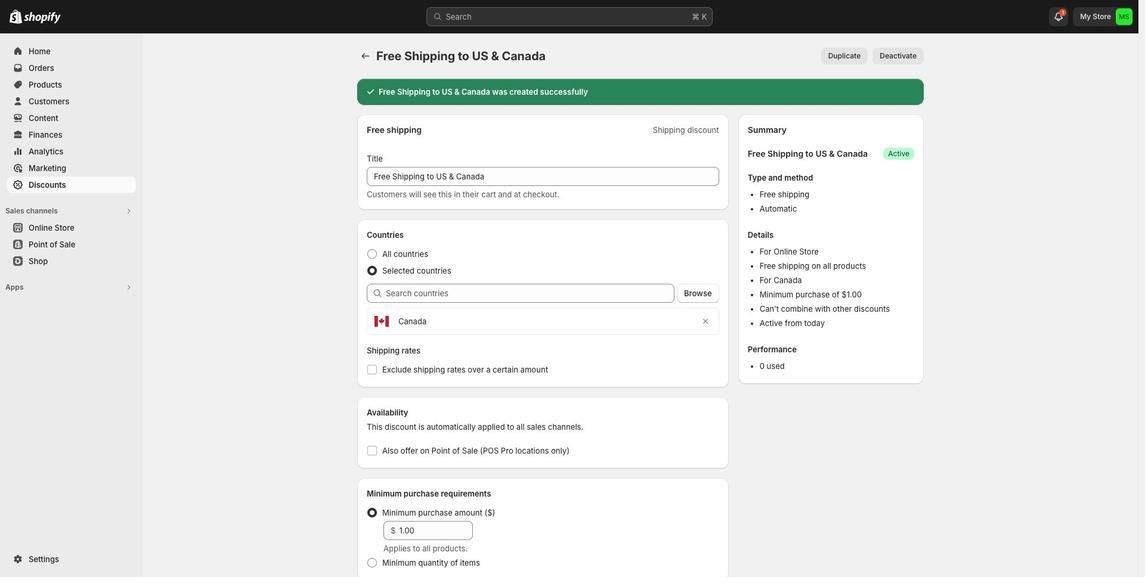 Task type: vqa. For each thing, say whether or not it's contained in the screenshot.
Unsaved discount
no



Task type: locate. For each thing, give the bounding box(es) containing it.
None text field
[[367, 167, 719, 186]]

0.00 text field
[[399, 521, 473, 540]]



Task type: describe. For each thing, give the bounding box(es) containing it.
shopify image
[[24, 12, 61, 24]]

my store image
[[1116, 8, 1132, 25]]

shopify image
[[10, 10, 22, 24]]

Search countries text field
[[386, 284, 674, 303]]



